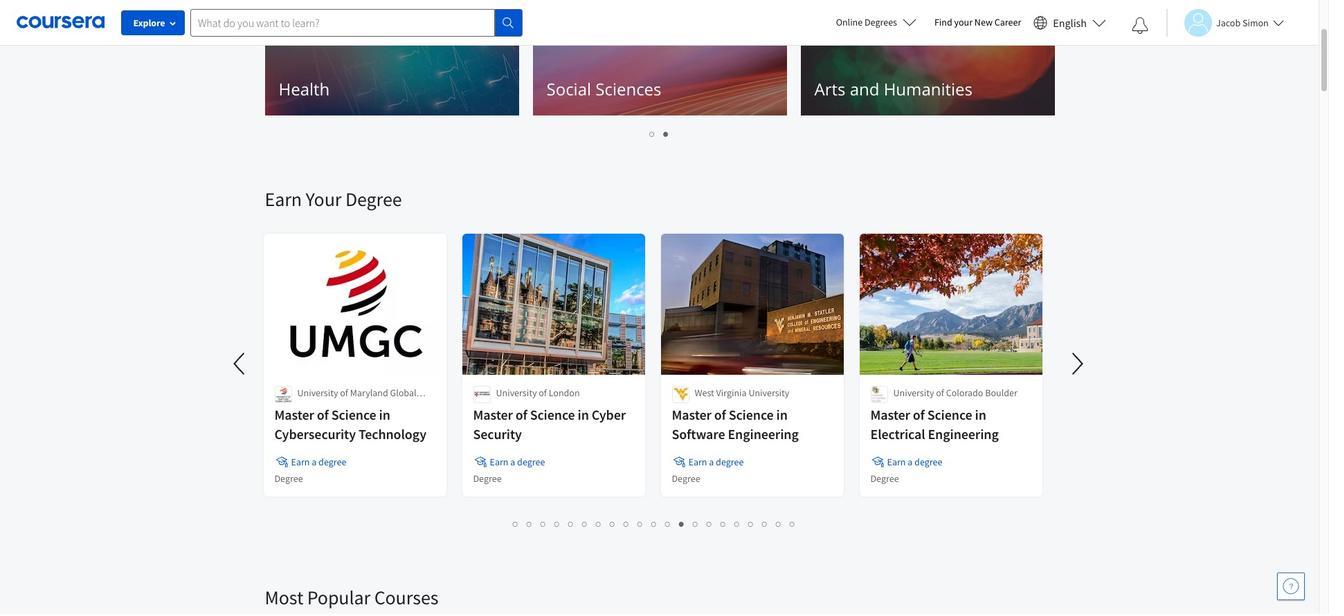 Task type: vqa. For each thing, say whether or not it's contained in the screenshot.
Degree for Master of Science in Software Engineering
yes



Task type: describe. For each thing, give the bounding box(es) containing it.
8 button
[[606, 517, 620, 532]]

humanities
[[884, 78, 973, 100]]

science for electrical
[[928, 406, 973, 424]]

2 inside earn your degree carousel element
[[527, 518, 532, 531]]

popular
[[307, 586, 371, 611]]

20 button
[[772, 517, 787, 532]]

university for master of science in cybersecurity technology
[[297, 387, 338, 400]]

social sciences
[[547, 78, 662, 100]]

master for master of science in cybersecurity technology
[[275, 406, 314, 424]]

career
[[995, 16, 1022, 28]]

global
[[390, 387, 417, 400]]

8
[[610, 518, 616, 531]]

0 vertical spatial 1 button
[[646, 126, 660, 142]]

7
[[596, 518, 602, 531]]

of for master of science in electrical engineering
[[913, 406, 925, 424]]

degree for cybersecurity
[[319, 456, 346, 469]]

courses
[[374, 586, 439, 611]]

16
[[721, 518, 732, 531]]

jacob simon
[[1217, 16, 1269, 29]]

jacob simon button
[[1167, 9, 1284, 36]]

software
[[672, 426, 725, 443]]

11 button
[[647, 517, 663, 532]]

15
[[707, 518, 718, 531]]

degrees
[[865, 16, 897, 28]]

social sciences link
[[533, 5, 787, 116]]

of for university of london
[[539, 387, 547, 400]]

cyber
[[592, 406, 626, 424]]

1 for the left 1 button
[[513, 518, 519, 531]]

master of science in software engineering
[[672, 406, 799, 443]]

earn for master of science in software engineering
[[689, 456, 707, 469]]

find
[[935, 16, 953, 28]]

arts
[[815, 78, 846, 100]]

11
[[652, 518, 663, 531]]

maryland
[[350, 387, 388, 400]]

What do you want to learn? text field
[[190, 9, 495, 36]]

13
[[679, 518, 690, 531]]

5
[[568, 518, 574, 531]]

boulder
[[985, 387, 1018, 400]]

online degrees
[[836, 16, 897, 28]]

17 button
[[730, 517, 746, 532]]

degree for master of science in cyber security
[[473, 473, 502, 485]]

campus
[[297, 401, 331, 413]]

in for master of science in software engineering
[[777, 406, 788, 424]]

university for master of science in cyber security
[[496, 387, 537, 400]]

3
[[541, 518, 546, 531]]

west
[[695, 387, 714, 400]]

10 button
[[634, 517, 649, 532]]

cybersecurity
[[275, 426, 356, 443]]

4
[[555, 518, 560, 531]]

your
[[954, 16, 973, 28]]

10 11 12 13 14 15 16 17 18 19 20 21
[[638, 518, 801, 531]]

west virginia university image
[[672, 386, 689, 404]]

online
[[836, 16, 863, 28]]

earn your degree carousel element
[[223, 145, 1094, 544]]

university of london image
[[473, 386, 491, 404]]

engineering for master of science in software engineering
[[728, 426, 799, 443]]

earn for master of science in electrical engineering
[[887, 456, 906, 469]]

and
[[850, 78, 880, 100]]

17
[[735, 518, 746, 531]]

technology
[[359, 426, 427, 443]]

master of science in cybersecurity technology
[[275, 406, 427, 443]]

sciences
[[596, 78, 662, 100]]

of for university of colorado boulder
[[936, 387, 944, 400]]

15 button
[[703, 517, 718, 532]]

virginia
[[716, 387, 747, 400]]

earn for master of science in cyber security
[[490, 456, 509, 469]]

9 button
[[620, 517, 634, 532]]

previous slide image
[[223, 348, 257, 381]]

earn your degree
[[265, 187, 402, 212]]

your
[[306, 187, 342, 212]]

9
[[624, 518, 629, 531]]

a for master of science in software engineering
[[709, 456, 714, 469]]

of for university of maryland global campus
[[340, 387, 348, 400]]

7 button
[[592, 517, 606, 532]]

explore button
[[121, 10, 185, 35]]

west virginia university
[[695, 387, 790, 400]]

earn a degree for master of science in cybersecurity technology
[[291, 456, 346, 469]]

arts and humanities image
[[801, 5, 1055, 116]]

in for master of science in cyber security
[[578, 406, 589, 424]]

earn a degree for master of science in electrical engineering
[[887, 456, 943, 469]]

find your new career link
[[928, 14, 1028, 31]]

16 button
[[717, 517, 732, 532]]

of for master of science in cybersecurity technology
[[317, 406, 329, 424]]

14
[[693, 518, 704, 531]]

14 button
[[689, 517, 704, 532]]

master of science in electrical engineering
[[871, 406, 999, 443]]

university of maryland global campus
[[297, 387, 417, 413]]

degree for master of science in electrical engineering
[[871, 473, 899, 485]]

science for software
[[729, 406, 774, 424]]

4 button
[[550, 517, 564, 532]]

6 button
[[578, 517, 592, 532]]

master for master of science in electrical engineering
[[871, 406, 910, 424]]

social sciences image
[[533, 5, 787, 116]]

london
[[549, 387, 580, 400]]

degree for software
[[716, 456, 744, 469]]

coursera image
[[17, 11, 105, 33]]



Task type: locate. For each thing, give the bounding box(es) containing it.
master inside master of science in software engineering
[[672, 406, 712, 424]]

a for master of science in cybersecurity technology
[[312, 456, 317, 469]]

earn left your
[[265, 187, 302, 212]]

master inside master of science in cyber security
[[473, 406, 513, 424]]

earn down the cybersecurity at the left
[[291, 456, 310, 469]]

4 earn a degree from the left
[[887, 456, 943, 469]]

list inside earn your degree carousel element
[[265, 517, 1044, 532]]

2 master from the left
[[473, 406, 513, 424]]

1 in from the left
[[379, 406, 390, 424]]

of inside master of science in cyber security
[[516, 406, 527, 424]]

2 university from the left
[[496, 387, 537, 400]]

degree up 13
[[672, 473, 700, 485]]

of for master of science in cyber security
[[516, 406, 527, 424]]

of
[[340, 387, 348, 400], [539, 387, 547, 400], [936, 387, 944, 400], [317, 406, 329, 424], [516, 406, 527, 424], [714, 406, 726, 424], [913, 406, 925, 424]]

1 vertical spatial 2
[[527, 518, 532, 531]]

2 list from the top
[[265, 517, 1044, 532]]

degree down the cybersecurity at the left
[[319, 456, 346, 469]]

university of maryland global campus image
[[275, 386, 292, 404]]

earn a degree down the cybersecurity at the left
[[291, 456, 346, 469]]

master inside master of science in cybersecurity technology
[[275, 406, 314, 424]]

of up the cybersecurity at the left
[[317, 406, 329, 424]]

earn for master of science in cybersecurity technology
[[291, 456, 310, 469]]

master for master of science in software engineering
[[672, 406, 712, 424]]

1
[[650, 127, 655, 141], [513, 518, 519, 531]]

3 science from the left
[[729, 406, 774, 424]]

health link
[[265, 5, 519, 116]]

degree for master of science in software engineering
[[672, 473, 700, 485]]

find your new career
[[935, 16, 1022, 28]]

engineering
[[728, 426, 799, 443], [928, 426, 999, 443]]

3 button
[[537, 517, 550, 532]]

earn down electrical
[[887, 456, 906, 469]]

2 a from the left
[[510, 456, 515, 469]]

engineering for master of science in electrical engineering
[[928, 426, 999, 443]]

2 science from the left
[[530, 406, 575, 424]]

3 degree from the left
[[716, 456, 744, 469]]

master up electrical
[[871, 406, 910, 424]]

science inside master of science in cyber security
[[530, 406, 575, 424]]

degree for electrical
[[915, 456, 943, 469]]

jacob
[[1217, 16, 1241, 29]]

social
[[547, 78, 591, 100]]

new
[[975, 16, 993, 28]]

21 button
[[786, 517, 801, 532]]

online degrees button
[[825, 7, 928, 37]]

3 earn a degree from the left
[[689, 456, 744, 469]]

english
[[1053, 16, 1087, 29]]

5 button
[[564, 517, 578, 532]]

21
[[790, 518, 801, 531]]

1 vertical spatial 1 button
[[509, 517, 523, 532]]

13 button
[[675, 517, 690, 532]]

degree
[[319, 456, 346, 469], [517, 456, 545, 469], [716, 456, 744, 469], [915, 456, 943, 469]]

0 horizontal spatial engineering
[[728, 426, 799, 443]]

university inside university of maryland global campus
[[297, 387, 338, 400]]

earn a degree for master of science in cyber security
[[490, 456, 545, 469]]

1 science from the left
[[331, 406, 376, 424]]

19
[[762, 518, 773, 531]]

health image
[[265, 5, 519, 116]]

next slide image
[[1061, 348, 1094, 381]]

university of colorado boulder image
[[871, 386, 888, 404]]

university right the university of colorado boulder image
[[894, 387, 934, 400]]

earn down software
[[689, 456, 707, 469]]

degree down security
[[473, 473, 502, 485]]

in for master of science in electrical engineering
[[975, 406, 986, 424]]

degree down master of science in software engineering
[[716, 456, 744, 469]]

arts and humanities link
[[801, 5, 1055, 116]]

12
[[665, 518, 676, 531]]

1 a from the left
[[312, 456, 317, 469]]

a down security
[[510, 456, 515, 469]]

engineering inside master of science in electrical engineering
[[928, 426, 999, 443]]

0 vertical spatial list
[[265, 126, 1054, 142]]

2 button left the "3"
[[523, 517, 537, 532]]

2
[[664, 127, 669, 141], [527, 518, 532, 531]]

master inside master of science in electrical engineering
[[871, 406, 910, 424]]

of inside master of science in cybersecurity technology
[[317, 406, 329, 424]]

science down university of colorado boulder
[[928, 406, 973, 424]]

of down university of london
[[516, 406, 527, 424]]

1 list from the top
[[265, 126, 1054, 142]]

of inside master of science in electrical engineering
[[913, 406, 925, 424]]

1 horizontal spatial 2 button
[[660, 126, 673, 142]]

earn a degree down security
[[490, 456, 545, 469]]

3 master from the left
[[672, 406, 712, 424]]

degree down the cybersecurity at the left
[[275, 473, 303, 485]]

in for master of science in cybersecurity technology
[[379, 406, 390, 424]]

a down the cybersecurity at the left
[[312, 456, 317, 469]]

master up security
[[473, 406, 513, 424]]

1 button left the 3 button
[[509, 517, 523, 532]]

2 button for top 1 button
[[660, 126, 673, 142]]

in down colorado
[[975, 406, 986, 424]]

university right 'virginia'
[[749, 387, 790, 400]]

science down "london" on the bottom
[[530, 406, 575, 424]]

1 horizontal spatial engineering
[[928, 426, 999, 443]]

18
[[748, 518, 760, 531]]

most
[[265, 586, 303, 611]]

1 earn a degree from the left
[[291, 456, 346, 469]]

2 engineering from the left
[[928, 426, 999, 443]]

degree down master of science in cyber security
[[517, 456, 545, 469]]

a down electrical
[[908, 456, 913, 469]]

master up software
[[672, 406, 712, 424]]

degree for master of science in cybersecurity technology
[[275, 473, 303, 485]]

science down west virginia university
[[729, 406, 774, 424]]

None search field
[[190, 9, 523, 36]]

engineering inside master of science in software engineering
[[728, 426, 799, 443]]

previous slide image
[[233, 0, 266, 11]]

science down the maryland
[[331, 406, 376, 424]]

19 button
[[758, 517, 773, 532]]

0 horizontal spatial 1 button
[[509, 517, 523, 532]]

science for cyber
[[530, 406, 575, 424]]

university of london
[[496, 387, 580, 400]]

a
[[312, 456, 317, 469], [510, 456, 515, 469], [709, 456, 714, 469], [908, 456, 913, 469]]

in inside master of science in cybersecurity technology
[[379, 406, 390, 424]]

master
[[275, 406, 314, 424], [473, 406, 513, 424], [672, 406, 712, 424], [871, 406, 910, 424]]

6
[[582, 518, 588, 531]]

10
[[638, 518, 649, 531]]

university of colorado boulder
[[894, 387, 1018, 400]]

master of science in cyber security
[[473, 406, 626, 443]]

earn down security
[[490, 456, 509, 469]]

1 button down sciences
[[646, 126, 660, 142]]

1 vertical spatial 1
[[513, 518, 519, 531]]

2 button down sciences
[[660, 126, 673, 142]]

colorado
[[946, 387, 983, 400]]

science inside master of science in software engineering
[[729, 406, 774, 424]]

1 left the 3 button
[[513, 518, 519, 531]]

of up electrical
[[913, 406, 925, 424]]

0 vertical spatial 2
[[664, 127, 669, 141]]

4 degree from the left
[[915, 456, 943, 469]]

help center image
[[1283, 579, 1300, 595]]

in
[[379, 406, 390, 424], [578, 406, 589, 424], [777, 406, 788, 424], [975, 406, 986, 424]]

0 horizontal spatial 2
[[527, 518, 532, 531]]

12 button
[[661, 517, 676, 532]]

2 degree from the left
[[517, 456, 545, 469]]

4 science from the left
[[928, 406, 973, 424]]

18 button
[[744, 517, 760, 532]]

security
[[473, 426, 522, 443]]

3 a from the left
[[709, 456, 714, 469]]

1 engineering from the left
[[728, 426, 799, 443]]

master for master of science in cyber security
[[473, 406, 513, 424]]

0 vertical spatial 1
[[650, 127, 655, 141]]

science for cybersecurity
[[331, 406, 376, 424]]

in inside master of science in cyber security
[[578, 406, 589, 424]]

health
[[279, 78, 330, 100]]

explore
[[133, 17, 165, 29]]

university for master of science in electrical engineering
[[894, 387, 934, 400]]

2 earn a degree from the left
[[490, 456, 545, 469]]

1 horizontal spatial 1
[[650, 127, 655, 141]]

english button
[[1028, 0, 1112, 45]]

1 vertical spatial 2 button
[[523, 517, 537, 532]]

1 horizontal spatial 2
[[664, 127, 669, 141]]

a down software
[[709, 456, 714, 469]]

in up technology
[[379, 406, 390, 424]]

university
[[297, 387, 338, 400], [496, 387, 537, 400], [749, 387, 790, 400], [894, 387, 934, 400]]

engineering down colorado
[[928, 426, 999, 443]]

of left colorado
[[936, 387, 944, 400]]

engineering down west virginia university
[[728, 426, 799, 443]]

university up campus
[[297, 387, 338, 400]]

of down 'virginia'
[[714, 406, 726, 424]]

degree down master of science in electrical engineering
[[915, 456, 943, 469]]

in left cyber
[[578, 406, 589, 424]]

degree for cyber
[[517, 456, 545, 469]]

4 a from the left
[[908, 456, 913, 469]]

university right university of london icon
[[496, 387, 537, 400]]

earn
[[265, 187, 302, 212], [291, 456, 310, 469], [490, 456, 509, 469], [689, 456, 707, 469], [887, 456, 906, 469]]

list
[[265, 126, 1054, 142], [265, 517, 1044, 532]]

in inside master of science in electrical engineering
[[975, 406, 986, 424]]

science inside master of science in electrical engineering
[[928, 406, 973, 424]]

of inside master of science in software engineering
[[714, 406, 726, 424]]

1 degree from the left
[[319, 456, 346, 469]]

in down west virginia university
[[777, 406, 788, 424]]

a for master of science in electrical engineering
[[908, 456, 913, 469]]

1 university from the left
[[297, 387, 338, 400]]

master down university of maryland global campus icon on the bottom left of page
[[275, 406, 314, 424]]

a for master of science in cyber security
[[510, 456, 515, 469]]

4 master from the left
[[871, 406, 910, 424]]

of inside university of maryland global campus
[[340, 387, 348, 400]]

2 button for the left 1 button
[[523, 517, 537, 532]]

science inside master of science in cybersecurity technology
[[331, 406, 376, 424]]

of left the maryland
[[340, 387, 348, 400]]

0 horizontal spatial 1
[[513, 518, 519, 531]]

20
[[776, 518, 787, 531]]

show notifications image
[[1132, 17, 1149, 34]]

4 university from the left
[[894, 387, 934, 400]]

1 button
[[646, 126, 660, 142], [509, 517, 523, 532]]

science
[[331, 406, 376, 424], [530, 406, 575, 424], [729, 406, 774, 424], [928, 406, 973, 424]]

earn a degree down electrical
[[887, 456, 943, 469]]

arts and humanities
[[815, 78, 973, 100]]

1 horizontal spatial 1 button
[[646, 126, 660, 142]]

electrical
[[871, 426, 925, 443]]

1 down sciences
[[650, 127, 655, 141]]

2 button
[[660, 126, 673, 142], [523, 517, 537, 532]]

most popular courses
[[265, 586, 439, 611]]

degree down electrical
[[871, 473, 899, 485]]

degree right your
[[345, 187, 402, 212]]

0 vertical spatial 2 button
[[660, 126, 673, 142]]

earn a degree for master of science in software engineering
[[689, 456, 744, 469]]

1 vertical spatial list
[[265, 517, 1044, 532]]

in inside master of science in software engineering
[[777, 406, 788, 424]]

3 university from the left
[[749, 387, 790, 400]]

1 inside earn your degree carousel element
[[513, 518, 519, 531]]

1 for top 1 button
[[650, 127, 655, 141]]

4 in from the left
[[975, 406, 986, 424]]

1 master from the left
[[275, 406, 314, 424]]

of left "london" on the bottom
[[539, 387, 547, 400]]

3 in from the left
[[777, 406, 788, 424]]

simon
[[1243, 16, 1269, 29]]

of for master of science in software engineering
[[714, 406, 726, 424]]

degree
[[345, 187, 402, 212], [275, 473, 303, 485], [473, 473, 502, 485], [672, 473, 700, 485], [871, 473, 899, 485]]

earn a degree down software
[[689, 456, 744, 469]]

2 in from the left
[[578, 406, 589, 424]]

0 horizontal spatial 2 button
[[523, 517, 537, 532]]



